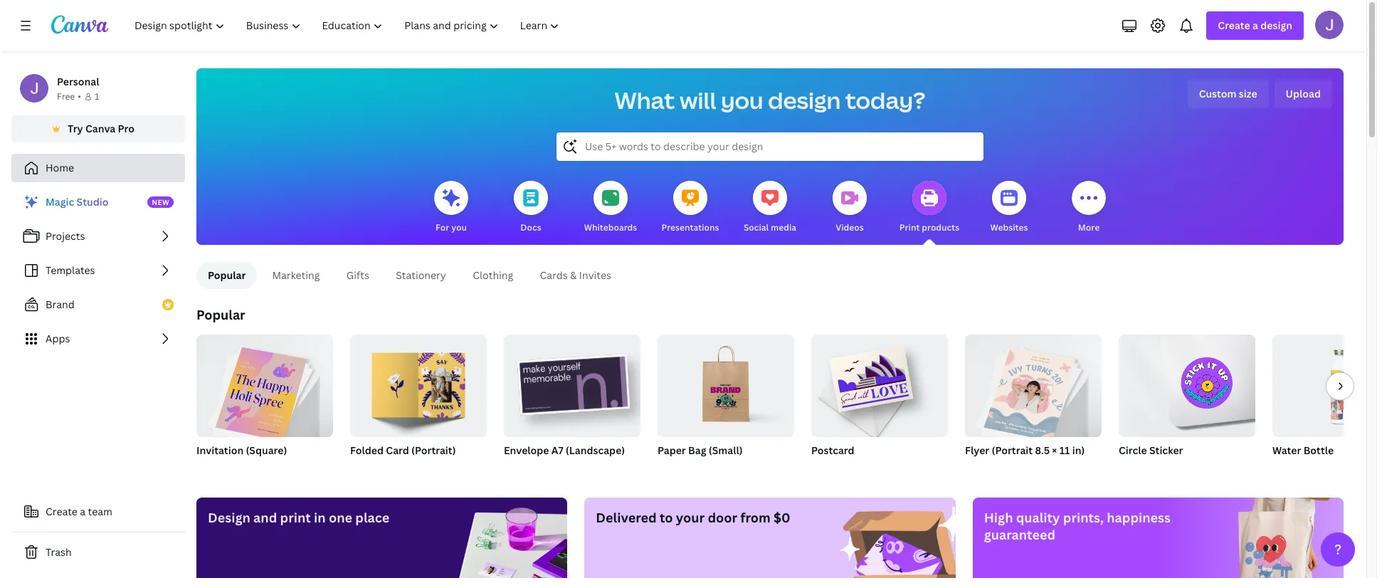 Task type: vqa. For each thing, say whether or not it's contained in the screenshot.
Invitation
yes



Task type: describe. For each thing, give the bounding box(es) containing it.
$0
[[774, 509, 791, 526]]

free •
[[57, 90, 81, 103]]

sticker
[[1150, 443, 1183, 457]]

envelope a7 (landscape)
[[504, 443, 625, 457]]

group for water bottle group
[[1273, 335, 1377, 437]]

print products
[[900, 221, 960, 233]]

circle sticker group
[[1119, 329, 1256, 476]]

personal
[[57, 75, 99, 88]]

studio
[[77, 195, 109, 209]]

social
[[744, 221, 769, 233]]

for you button
[[434, 171, 468, 245]]

stationery button
[[384, 262, 458, 289]]

create a design
[[1218, 19, 1293, 32]]

stationery
[[396, 268, 446, 282]]

print products button
[[900, 171, 960, 245]]

print
[[900, 221, 920, 233]]

flyer
[[965, 443, 990, 457]]

in)
[[1073, 443, 1085, 457]]

group for circle sticker group
[[1119, 329, 1256, 437]]

group for 'envelope a7 (landscape)' group
[[504, 329, 641, 437]]

in
[[314, 509, 326, 526]]

envelope
[[504, 443, 549, 457]]

high quality prints, happiness guaranteed
[[984, 509, 1171, 543]]

group for paper bag (small) group
[[658, 329, 794, 437]]

custom size
[[1199, 87, 1258, 100]]

postcard group
[[812, 329, 948, 476]]

folded card (portrait) group
[[350, 329, 487, 476]]

templates
[[46, 263, 95, 277]]

clothing
[[473, 268, 513, 282]]

8.5
[[1035, 443, 1050, 457]]

what will you design today?
[[615, 85, 926, 115]]

create for create a team
[[46, 505, 78, 518]]

magic
[[46, 195, 74, 209]]

jacob simon image
[[1316, 11, 1344, 39]]

cards & invites
[[540, 268, 612, 282]]

(square)
[[246, 443, 287, 457]]

more button
[[1072, 171, 1106, 245]]

invites
[[579, 268, 612, 282]]

11
[[1060, 443, 1070, 457]]

(portrait)
[[412, 443, 456, 457]]

for you
[[436, 221, 467, 233]]

docs button
[[514, 171, 548, 245]]

top level navigation element
[[125, 11, 572, 40]]

gifts button
[[335, 262, 381, 289]]

circle sticker
[[1119, 443, 1183, 457]]

bottle
[[1304, 443, 1334, 457]]

water
[[1273, 443, 1302, 457]]

gifts
[[347, 268, 370, 282]]

door
[[708, 509, 738, 526]]

high
[[984, 509, 1013, 526]]

one
[[329, 509, 352, 526]]

×
[[1052, 443, 1057, 457]]

apps
[[46, 332, 70, 345]]

1
[[95, 90, 99, 103]]

marketing button
[[260, 262, 332, 289]]

docs
[[521, 221, 541, 233]]

group for postcard group
[[812, 329, 948, 437]]

more
[[1078, 221, 1100, 233]]

videos button
[[833, 171, 867, 245]]

new
[[152, 197, 170, 207]]

list containing magic studio
[[11, 188, 185, 353]]

media
[[771, 221, 797, 233]]

popular button
[[196, 262, 257, 289]]

projects
[[46, 229, 85, 243]]

create for create a design
[[1218, 19, 1251, 32]]

custom
[[1199, 87, 1237, 100]]

upload button
[[1275, 80, 1333, 108]]

a7
[[552, 443, 563, 457]]

apps link
[[11, 325, 185, 353]]

folded
[[350, 443, 384, 457]]

happiness
[[1107, 509, 1171, 526]]

design
[[208, 509, 250, 526]]

design inside dropdown button
[[1261, 19, 1293, 32]]

•
[[78, 90, 81, 103]]

group for "invitation (square)" group
[[196, 329, 333, 442]]

quality
[[1016, 509, 1060, 526]]

create a team button
[[11, 498, 185, 526]]

a for team
[[80, 505, 86, 518]]

home
[[46, 161, 74, 174]]

try
[[68, 122, 83, 135]]

a for design
[[1253, 19, 1259, 32]]

(landscape)
[[566, 443, 625, 457]]

upload
[[1286, 87, 1321, 100]]

(portrait
[[992, 443, 1033, 457]]

will
[[680, 85, 716, 115]]

templates link
[[11, 256, 185, 285]]



Task type: locate. For each thing, give the bounding box(es) containing it.
1 vertical spatial popular
[[196, 306, 245, 323]]

create up the custom size at top right
[[1218, 19, 1251, 32]]

custom size button
[[1188, 80, 1269, 108]]

0 horizontal spatial design
[[768, 85, 841, 115]]

1 horizontal spatial create
[[1218, 19, 1251, 32]]

popular left the marketing
[[208, 268, 246, 282]]

create a design button
[[1207, 11, 1304, 40]]

design and print in one place
[[208, 509, 390, 526]]

social media
[[744, 221, 797, 233]]

paper bag (small) group
[[658, 329, 794, 476]]

print
[[280, 509, 311, 526]]

Search search field
[[585, 133, 955, 160]]

a inside create a design dropdown button
[[1253, 19, 1259, 32]]

place
[[355, 509, 390, 526]]

bag
[[688, 443, 707, 457]]

0 horizontal spatial create
[[46, 505, 78, 518]]

0 vertical spatial you
[[721, 85, 764, 115]]

prints,
[[1063, 509, 1104, 526]]

for
[[436, 221, 449, 233]]

1 vertical spatial you
[[451, 221, 467, 233]]

1 vertical spatial a
[[80, 505, 86, 518]]

canva
[[85, 122, 115, 135]]

flyer (portrait 8.5 × 11 in) group
[[965, 329, 1102, 476]]

1 vertical spatial create
[[46, 505, 78, 518]]

you
[[721, 85, 764, 115], [451, 221, 467, 233]]

card
[[386, 443, 409, 457]]

postcard
[[812, 443, 855, 457]]

group for folded card (portrait) group
[[350, 329, 487, 437]]

design
[[1261, 19, 1293, 32], [768, 85, 841, 115]]

trash link
[[11, 538, 185, 567]]

list
[[11, 188, 185, 353]]

clothing button
[[461, 262, 525, 289]]

create inside button
[[46, 505, 78, 518]]

1 horizontal spatial you
[[721, 85, 764, 115]]

pro
[[118, 122, 134, 135]]

water bottle group
[[1273, 335, 1377, 476]]

0 vertical spatial design
[[1261, 19, 1293, 32]]

circle
[[1119, 443, 1147, 457]]

you right the for
[[451, 221, 467, 233]]

you right will
[[721, 85, 764, 115]]

group for flyer (portrait 8.5 × 11 in) group in the bottom right of the page
[[965, 329, 1102, 442]]

group
[[196, 329, 333, 442], [350, 329, 487, 437], [504, 329, 641, 437], [658, 329, 794, 437], [812, 329, 948, 437], [965, 329, 1102, 442], [1119, 329, 1256, 437], [1273, 335, 1377, 437]]

a left team
[[80, 505, 86, 518]]

0 vertical spatial create
[[1218, 19, 1251, 32]]

size
[[1239, 87, 1258, 100]]

create inside dropdown button
[[1218, 19, 1251, 32]]

popular inside button
[[208, 268, 246, 282]]

social media button
[[744, 171, 797, 245]]

to
[[660, 509, 673, 526]]

and
[[254, 509, 277, 526]]

popular
[[208, 268, 246, 282], [196, 306, 245, 323]]

today?
[[846, 85, 926, 115]]

create a team
[[46, 505, 112, 518]]

cards
[[540, 268, 568, 282]]

websites button
[[991, 171, 1028, 245]]

water bottle
[[1273, 443, 1334, 457]]

1 horizontal spatial a
[[1253, 19, 1259, 32]]

magic studio
[[46, 195, 109, 209]]

0 horizontal spatial you
[[451, 221, 467, 233]]

projects link
[[11, 222, 185, 251]]

trash
[[46, 545, 72, 559]]

your
[[676, 509, 705, 526]]

brand
[[46, 298, 75, 311]]

free
[[57, 90, 75, 103]]

a up size
[[1253, 19, 1259, 32]]

create left team
[[46, 505, 78, 518]]

presentations
[[662, 221, 719, 233]]

cards & invites button
[[528, 262, 623, 289]]

popular down popular button
[[196, 306, 245, 323]]

envelope a7 (landscape) group
[[504, 329, 641, 476]]

you inside button
[[451, 221, 467, 233]]

a inside create a team button
[[80, 505, 86, 518]]

invitation (square)
[[196, 443, 287, 457]]

whiteboards button
[[584, 171, 637, 245]]

guaranteed
[[984, 526, 1056, 543]]

try canva pro
[[68, 122, 134, 135]]

0 vertical spatial a
[[1253, 19, 1259, 32]]

design up "search" search box on the top of page
[[768, 85, 841, 115]]

create
[[1218, 19, 1251, 32], [46, 505, 78, 518]]

delivered
[[596, 509, 657, 526]]

folded card (portrait)
[[350, 443, 456, 457]]

1 vertical spatial design
[[768, 85, 841, 115]]

None search field
[[557, 132, 984, 161]]

home link
[[11, 154, 185, 182]]

invitation (square) group
[[196, 329, 333, 476]]

brand link
[[11, 290, 185, 319]]

from
[[741, 509, 771, 526]]

0 vertical spatial popular
[[208, 268, 246, 282]]

what
[[615, 85, 675, 115]]

flyer (portrait 8.5 × 11 in)
[[965, 443, 1085, 457]]

try canva pro button
[[11, 115, 185, 142]]

a
[[1253, 19, 1259, 32], [80, 505, 86, 518]]

team
[[88, 505, 112, 518]]

design left the jacob simon image at the right top of page
[[1261, 19, 1293, 32]]

(small)
[[709, 443, 743, 457]]

websites
[[991, 221, 1028, 233]]

products
[[922, 221, 960, 233]]

paper
[[658, 443, 686, 457]]

0 horizontal spatial a
[[80, 505, 86, 518]]

1 horizontal spatial design
[[1261, 19, 1293, 32]]



